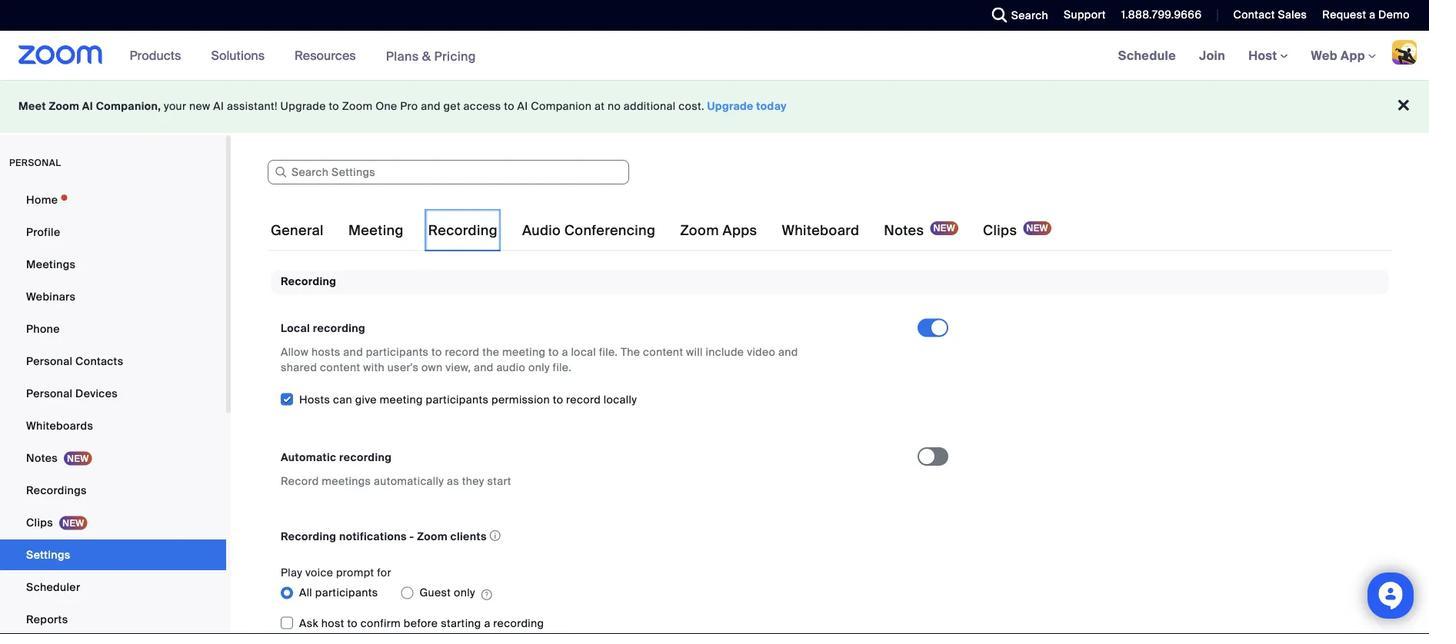 Task type: locate. For each thing, give the bounding box(es) containing it.
zoom inside tabs of my account settings page tab list
[[680, 222, 719, 240]]

plans & pricing link
[[386, 48, 476, 64], [386, 48, 476, 64]]

ai left companion,
[[82, 99, 93, 113]]

whiteboards link
[[0, 411, 226, 442]]

voice
[[305, 566, 333, 580]]

products
[[130, 47, 181, 63]]

recording
[[428, 222, 498, 240], [281, 275, 336, 289], [281, 530, 336, 544]]

they
[[462, 474, 484, 488]]

upgrade right cost.
[[707, 99, 754, 113]]

prompt
[[336, 566, 374, 580]]

0 vertical spatial file.
[[599, 345, 618, 360]]

profile link
[[0, 217, 226, 248]]

recording right starting
[[493, 616, 544, 631]]

personal up whiteboards on the bottom left
[[26, 387, 73, 401]]

a right starting
[[484, 616, 490, 631]]

2 vertical spatial participants
[[315, 586, 378, 600]]

recording inside application
[[281, 530, 336, 544]]

2 vertical spatial recording
[[281, 530, 336, 544]]

personal inside personal devices "link"
[[26, 387, 73, 401]]

personal inside personal contacts link
[[26, 354, 73, 368]]

1 vertical spatial meeting
[[380, 393, 423, 407]]

0 vertical spatial clips
[[983, 222, 1017, 240]]

recording down search settings text field on the left of page
[[428, 222, 498, 240]]

1 vertical spatial a
[[562, 345, 568, 360]]

notifications
[[339, 530, 407, 544]]

permission
[[492, 393, 550, 407]]

to
[[329, 99, 339, 113], [504, 99, 515, 113], [432, 345, 442, 360], [549, 345, 559, 360], [553, 393, 563, 407], [347, 616, 358, 631]]

meeting up audio
[[502, 345, 546, 360]]

1 vertical spatial notes
[[26, 451, 58, 465]]

zoom left apps on the top right of the page
[[680, 222, 719, 240]]

0 vertical spatial recording
[[428, 222, 498, 240]]

1 horizontal spatial only
[[528, 361, 550, 375]]

participants down prompt
[[315, 586, 378, 600]]

0 vertical spatial notes
[[884, 222, 924, 240]]

1 ai from the left
[[82, 99, 93, 113]]

before
[[404, 616, 438, 631]]

file.
[[599, 345, 618, 360], [553, 361, 572, 375]]

1 personal from the top
[[26, 354, 73, 368]]

recording
[[313, 321, 365, 336], [339, 450, 392, 465], [493, 616, 544, 631]]

include
[[706, 345, 744, 360]]

tabs of my account settings page tab list
[[268, 209, 1055, 252]]

personal down phone
[[26, 354, 73, 368]]

at
[[595, 99, 605, 113]]

pricing
[[434, 48, 476, 64]]

personal devices link
[[0, 378, 226, 409]]

play voice prompt for option group
[[281, 581, 918, 606]]

record meetings automatically as they start
[[281, 474, 511, 488]]

a left demo on the right of page
[[1369, 8, 1376, 22]]

upgrade
[[280, 99, 326, 113], [707, 99, 754, 113]]

0 horizontal spatial clips
[[26, 516, 53, 530]]

only inside allow hosts and participants to record the meeting to a local file. the content will include video and shared content with user's own view, and audio only file.
[[528, 361, 550, 375]]

1 horizontal spatial a
[[562, 345, 568, 360]]

a left local on the bottom left
[[562, 345, 568, 360]]

and right video
[[778, 345, 798, 360]]

learn more about guest only image
[[481, 588, 492, 602]]

3 ai from the left
[[517, 99, 528, 113]]

zoom right -
[[417, 530, 448, 544]]

file. left the
[[599, 345, 618, 360]]

zoom
[[49, 99, 79, 113], [342, 99, 373, 113], [680, 222, 719, 240], [417, 530, 448, 544]]

recording inside tabs of my account settings page tab list
[[428, 222, 498, 240]]

banner containing products
[[0, 31, 1429, 81]]

1 vertical spatial recording
[[339, 450, 392, 465]]

contacts
[[75, 354, 123, 368]]

content
[[643, 345, 683, 360], [320, 361, 360, 375]]

ask host to confirm before starting a recording
[[299, 616, 544, 631]]

banner
[[0, 31, 1429, 81]]

0 horizontal spatial meeting
[[380, 393, 423, 407]]

new
[[189, 99, 210, 113]]

personal menu menu
[[0, 185, 226, 635]]

your
[[164, 99, 186, 113]]

1 horizontal spatial clips
[[983, 222, 1017, 240]]

2 personal from the top
[[26, 387, 73, 401]]

hosts
[[311, 345, 340, 360]]

1 vertical spatial clips
[[26, 516, 53, 530]]

content down hosts
[[320, 361, 360, 375]]

home link
[[0, 185, 226, 215]]

0 horizontal spatial a
[[484, 616, 490, 631]]

request a demo link
[[1311, 0, 1429, 31], [1323, 8, 1410, 22]]

reports
[[26, 613, 68, 627]]

today
[[756, 99, 787, 113]]

and down the
[[474, 361, 494, 375]]

recording element
[[272, 270, 1388, 635]]

ai
[[82, 99, 93, 113], [213, 99, 224, 113], [517, 99, 528, 113]]

host button
[[1249, 47, 1288, 63]]

get
[[444, 99, 461, 113]]

0 horizontal spatial upgrade
[[280, 99, 326, 113]]

plans
[[386, 48, 419, 64]]

0 horizontal spatial file.
[[553, 361, 572, 375]]

allow
[[281, 345, 309, 360]]

meet zoom ai companion, your new ai assistant! upgrade to zoom one pro and get access to ai companion at no additional cost. upgrade today
[[18, 99, 787, 113]]

recording for meetings
[[339, 450, 392, 465]]

recording notifications - zoom clients
[[281, 530, 487, 544]]

0 vertical spatial participants
[[366, 345, 429, 360]]

audio
[[496, 361, 526, 375]]

user's
[[387, 361, 419, 375]]

content left will
[[643, 345, 683, 360]]

0 vertical spatial meeting
[[502, 345, 546, 360]]

2 upgrade from the left
[[707, 99, 754, 113]]

all
[[299, 586, 312, 600]]

to right access
[[504, 99, 515, 113]]

0 horizontal spatial ai
[[82, 99, 93, 113]]

participants up user's
[[366, 345, 429, 360]]

clips inside tabs of my account settings page tab list
[[983, 222, 1017, 240]]

0 horizontal spatial only
[[454, 586, 475, 600]]

1 horizontal spatial record
[[566, 393, 601, 407]]

play
[[281, 566, 302, 580]]

personal
[[9, 157, 61, 169]]

join
[[1199, 47, 1226, 63]]

clips link
[[0, 508, 226, 538]]

recording up voice
[[281, 530, 336, 544]]

only inside "play voice prompt for" option group
[[454, 586, 475, 600]]

0 vertical spatial only
[[528, 361, 550, 375]]

the
[[621, 345, 640, 360]]

and left get
[[421, 99, 441, 113]]

recording up hosts
[[313, 321, 365, 336]]

1 vertical spatial participants
[[426, 393, 489, 407]]

contact sales link
[[1222, 0, 1311, 31], [1233, 8, 1307, 22]]

to right permission on the left of the page
[[553, 393, 563, 407]]

1 horizontal spatial meeting
[[502, 345, 546, 360]]

only left learn more about guest only icon
[[454, 586, 475, 600]]

ai right new
[[213, 99, 224, 113]]

2 horizontal spatial a
[[1369, 8, 1376, 22]]

additional
[[624, 99, 676, 113]]

record left locally
[[566, 393, 601, 407]]

apps
[[723, 222, 757, 240]]

0 horizontal spatial notes
[[26, 451, 58, 465]]

1 vertical spatial personal
[[26, 387, 73, 401]]

0 vertical spatial content
[[643, 345, 683, 360]]

recordings
[[26, 483, 87, 498]]

participants down view,
[[426, 393, 489, 407]]

recording up meetings on the bottom of the page
[[339, 450, 392, 465]]

settings link
[[0, 540, 226, 571]]

notes inside notes 'link'
[[26, 451, 58, 465]]

app
[[1341, 47, 1365, 63]]

1 horizontal spatial notes
[[884, 222, 924, 240]]

info outline image
[[490, 526, 501, 546]]

0 vertical spatial a
[[1369, 8, 1376, 22]]

local recording
[[281, 321, 365, 336]]

recording up the local
[[281, 275, 336, 289]]

0 vertical spatial recording
[[313, 321, 365, 336]]

ai left companion
[[517, 99, 528, 113]]

starting
[[441, 616, 481, 631]]

upgrade today link
[[707, 99, 787, 113]]

upgrade down product information navigation
[[280, 99, 326, 113]]

1 vertical spatial only
[[454, 586, 475, 600]]

personal for personal contacts
[[26, 354, 73, 368]]

scheduler link
[[0, 572, 226, 603]]

record up view,
[[445, 345, 480, 360]]

2 horizontal spatial ai
[[517, 99, 528, 113]]

1 upgrade from the left
[[280, 99, 326, 113]]

&
[[422, 48, 431, 64]]

allow hosts and participants to record the meeting to a local file. the content will include video and shared content with user's own view, and audio only file.
[[281, 345, 798, 375]]

0 vertical spatial record
[[445, 345, 480, 360]]

personal for personal devices
[[26, 387, 73, 401]]

1 horizontal spatial upgrade
[[707, 99, 754, 113]]

meeting down user's
[[380, 393, 423, 407]]

2 vertical spatial a
[[484, 616, 490, 631]]

1 vertical spatial content
[[320, 361, 360, 375]]

meet
[[18, 99, 46, 113]]

personal contacts
[[26, 354, 123, 368]]

0 horizontal spatial record
[[445, 345, 480, 360]]

zoom apps
[[680, 222, 757, 240]]

only right audio
[[528, 361, 550, 375]]

only
[[528, 361, 550, 375], [454, 586, 475, 600]]

companion
[[531, 99, 592, 113]]

participants inside "play voice prompt for" option group
[[315, 586, 378, 600]]

phone
[[26, 322, 60, 336]]

and right hosts
[[343, 345, 363, 360]]

pro
[[400, 99, 418, 113]]

clips
[[983, 222, 1017, 240], [26, 516, 53, 530]]

phone link
[[0, 314, 226, 345]]

personal contacts link
[[0, 346, 226, 377]]

file. down local on the bottom left
[[553, 361, 572, 375]]

1 horizontal spatial ai
[[213, 99, 224, 113]]

0 vertical spatial personal
[[26, 354, 73, 368]]



Task type: vqa. For each thing, say whether or not it's contained in the screenshot.
FOOTER
no



Task type: describe. For each thing, give the bounding box(es) containing it.
zoom inside application
[[417, 530, 448, 544]]

-
[[410, 530, 414, 544]]

1 vertical spatial record
[[566, 393, 601, 407]]

participants inside allow hosts and participants to record the meeting to a local file. the content will include video and shared content with user's own view, and audio only file.
[[366, 345, 429, 360]]

ask
[[299, 616, 318, 631]]

local
[[571, 345, 596, 360]]

resources button
[[295, 31, 363, 80]]

join link
[[1188, 31, 1237, 80]]

1 horizontal spatial file.
[[599, 345, 618, 360]]

automatically
[[374, 474, 444, 488]]

meetings
[[26, 257, 76, 272]]

home
[[26, 193, 58, 207]]

search button
[[981, 0, 1052, 31]]

zoom logo image
[[18, 45, 103, 65]]

automatic
[[281, 450, 336, 465]]

web app
[[1311, 47, 1365, 63]]

products button
[[130, 31, 188, 80]]

product information navigation
[[118, 31, 488, 81]]

webinars
[[26, 290, 76, 304]]

recording for hosts
[[313, 321, 365, 336]]

0 horizontal spatial content
[[320, 361, 360, 375]]

host
[[1249, 47, 1280, 63]]

Search Settings text field
[[268, 160, 629, 185]]

1 vertical spatial recording
[[281, 275, 336, 289]]

recordings link
[[0, 475, 226, 506]]

locally
[[604, 393, 637, 407]]

solutions
[[211, 47, 265, 63]]

1.888.799.9666 button up schedule link
[[1121, 8, 1202, 22]]

1 vertical spatial file.
[[553, 361, 572, 375]]

a inside allow hosts and participants to record the meeting to a local file. the content will include video and shared content with user's own view, and audio only file.
[[562, 345, 568, 360]]

solutions button
[[211, 31, 272, 80]]

1 horizontal spatial content
[[643, 345, 683, 360]]

notes link
[[0, 443, 226, 474]]

1.888.799.9666 button up schedule
[[1110, 0, 1206, 31]]

recording notifications - zoom clients application
[[281, 526, 904, 547]]

devices
[[75, 387, 118, 401]]

2 ai from the left
[[213, 99, 224, 113]]

web
[[1311, 47, 1338, 63]]

hosts can give meeting participants permission to record locally
[[299, 393, 637, 407]]

2 vertical spatial recording
[[493, 616, 544, 631]]

record inside allow hosts and participants to record the meeting to a local file. the content will include video and shared content with user's own view, and audio only file.
[[445, 345, 480, 360]]

clients
[[450, 530, 487, 544]]

conferencing
[[564, 222, 656, 240]]

notes inside tabs of my account settings page tab list
[[884, 222, 924, 240]]

confirm
[[361, 616, 401, 631]]

reports link
[[0, 605, 226, 635]]

whiteboards
[[26, 419, 93, 433]]

will
[[686, 345, 703, 360]]

all participants
[[299, 586, 378, 600]]

local
[[281, 321, 310, 336]]

clips inside 'link'
[[26, 516, 53, 530]]

start
[[487, 474, 511, 488]]

video
[[747, 345, 776, 360]]

sales
[[1278, 8, 1307, 22]]

resources
[[295, 47, 356, 63]]

give
[[355, 393, 377, 407]]

view,
[[446, 361, 471, 375]]

profile picture image
[[1392, 40, 1417, 65]]

meetings navigation
[[1107, 31, 1429, 81]]

1.888.799.9666
[[1121, 8, 1202, 22]]

record
[[281, 474, 319, 488]]

with
[[363, 361, 385, 375]]

and inside meet zoom ai companion, footer
[[421, 99, 441, 113]]

meeting inside allow hosts and participants to record the meeting to a local file. the content will include video and shared content with user's own view, and audio only file.
[[502, 345, 546, 360]]

to right host
[[347, 616, 358, 631]]

cost.
[[679, 99, 704, 113]]

one
[[376, 99, 397, 113]]

meet zoom ai companion, footer
[[0, 80, 1429, 133]]

companion,
[[96, 99, 161, 113]]

zoom left one at top left
[[342, 99, 373, 113]]

no
[[608, 99, 621, 113]]

play voice prompt for
[[281, 566, 391, 580]]

can
[[333, 393, 352, 407]]

general
[[271, 222, 324, 240]]

plans & pricing
[[386, 48, 476, 64]]

webinars link
[[0, 282, 226, 312]]

to up own
[[432, 345, 442, 360]]

search
[[1011, 8, 1049, 22]]

support
[[1064, 8, 1106, 22]]

shared
[[281, 361, 317, 375]]

zoom right meet
[[49, 99, 79, 113]]

request
[[1323, 8, 1366, 22]]

guest only
[[420, 586, 475, 600]]

own
[[421, 361, 443, 375]]

web app button
[[1311, 47, 1376, 63]]

automatic recording
[[281, 450, 392, 465]]

to down resources dropdown button
[[329, 99, 339, 113]]

schedule link
[[1107, 31, 1188, 80]]

audio
[[522, 222, 561, 240]]

settings
[[26, 548, 70, 562]]

the
[[482, 345, 499, 360]]

hosts
[[299, 393, 330, 407]]

audio conferencing
[[522, 222, 656, 240]]

to left local on the bottom left
[[549, 345, 559, 360]]

scheduler
[[26, 580, 80, 595]]

demo
[[1379, 8, 1410, 22]]

assistant!
[[227, 99, 278, 113]]

guest
[[420, 586, 451, 600]]

contact sales
[[1233, 8, 1307, 22]]



